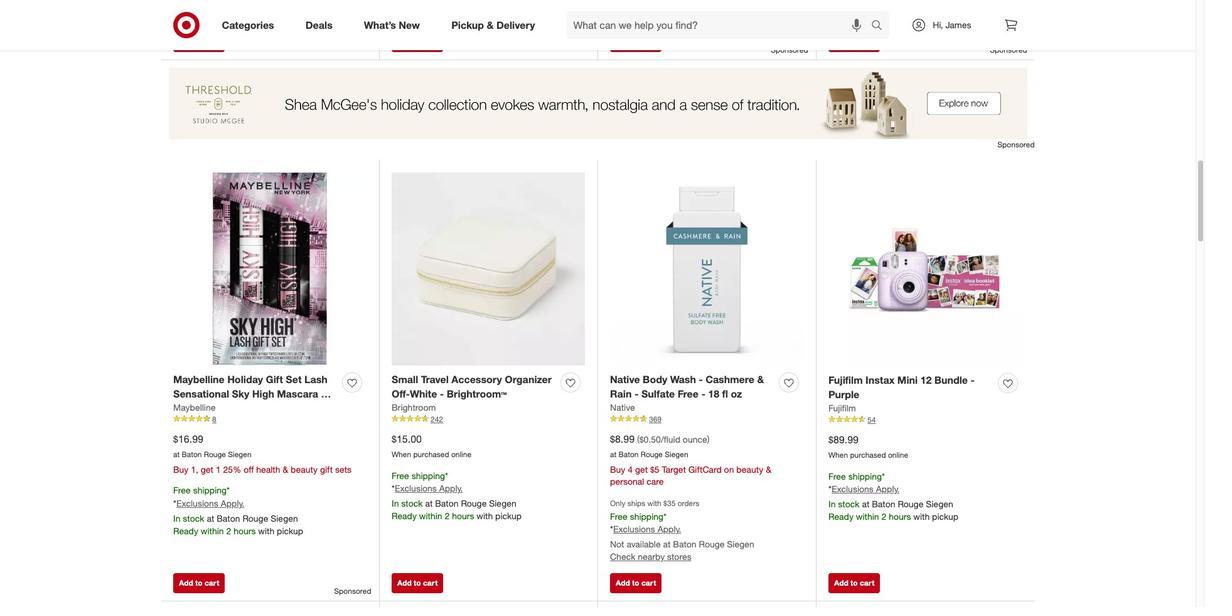 Task type: vqa. For each thing, say whether or not it's contained in the screenshot.
Order Pickup 1 item at Goleta Order
no



Task type: describe. For each thing, give the bounding box(es) containing it.
small travel accessory organizer off-white - brightroom™
[[392, 374, 552, 401]]

buy inside $8.99 ( $0.50 /fluid ounce ) at baton rouge siegen buy 4 get $5 target giftcard on beauty & personal care
[[611, 464, 626, 475]]

exclusions for exclusions apply. button underneath $89.99 when purchased online
[[832, 484, 874, 495]]

2pc
[[248, 402, 265, 415]]

rain
[[611, 388, 632, 401]]

maybelline holiday gift set lash sensational sky high mascara & tinted primer - 2pc link
[[173, 373, 337, 415]]

free shipping * * exclusions apply. in stock at  baton rouge siegen ready within 2 hours with pickup for $89.99
[[829, 471, 959, 523]]

care
[[647, 477, 664, 488]]

(
[[637, 435, 640, 445]]

new
[[399, 19, 420, 31]]

native body wash - cashmere & rain - sulfate free - 18 fl oz link
[[611, 373, 774, 402]]

only
[[611, 500, 626, 509]]

travel
[[421, 374, 449, 386]]

maybelline for maybelline holiday gift set lash sensational sky high mascara & tinted primer - 2pc
[[173, 374, 225, 386]]

baton inside $8.99 ( $0.50 /fluid ounce ) at baton rouge siegen buy 4 get $5 target giftcard on beauty & personal care
[[619, 450, 639, 460]]

mascara
[[277, 388, 318, 401]]

available
[[627, 540, 661, 550]]

purchased for $15.00
[[414, 450, 449, 460]]

exclusions inside only ships with $35 orders free shipping * * exclusions apply. not available at baton rouge siegen check nearby stores
[[614, 525, 656, 535]]

0 horizontal spatial free shipping * * exclusions apply. in stock at  baton rouge siegen ready within 2 hours with pickup
[[173, 486, 303, 537]]

check nearby stores button
[[611, 552, 692, 564]]

brightroom™
[[447, 388, 507, 401]]

native for native
[[611, 402, 635, 413]]

what's
[[364, 19, 396, 31]]

& right "pickup"
[[487, 19, 494, 31]]

exclusions apply. button up available
[[614, 524, 682, 537]]

holiday
[[227, 374, 263, 386]]

ships
[[628, 500, 646, 509]]

$89.99
[[829, 434, 859, 446]]

native body wash - cashmere & rain - sulfate free - 18 fl oz
[[611, 374, 765, 401]]

get inside "$16.99 at baton rouge siegen buy 1, get 1 25% off health & beauty gift sets"
[[201, 464, 214, 475]]

white
[[410, 388, 437, 401]]

free shipping * * exclusions apply. in stock at  baton rouge siegen ready within 2 hours with pickup for $15.00
[[392, 471, 522, 522]]

1
[[216, 464, 221, 475]]

wash
[[671, 374, 696, 386]]

delivery
[[497, 19, 535, 31]]

siegen inside $8.99 ( $0.50 /fluid ounce ) at baton rouge siegen buy 4 get $5 target giftcard on beauty & personal care
[[665, 450, 689, 460]]

rouge inside "$16.99 at baton rouge siegen buy 1, get 1 25% off health & beauty gift sets"
[[204, 450, 226, 460]]

$15.00 when purchased online
[[392, 433, 472, 460]]

- right rain
[[635, 388, 639, 401]]

pickup for exclusions apply. button underneath 1
[[277, 527, 303, 537]]

stores
[[668, 552, 692, 563]]

sulfate
[[642, 388, 675, 401]]

& inside "$16.99 at baton rouge siegen buy 1, get 1 25% off health & beauty gift sets"
[[283, 464, 288, 475]]

mini
[[898, 374, 918, 387]]

instax
[[866, 374, 895, 387]]

organizer
[[505, 374, 552, 386]]

online for $89.99
[[889, 451, 909, 460]]

free for exclusions apply. button underneath $89.99 when purchased online
[[829, 471, 847, 482]]

health
[[256, 464, 280, 475]]

on
[[725, 464, 735, 475]]

2 for exclusions apply. button underneath $89.99 when purchased online
[[882, 512, 887, 523]]

online for $15.00
[[452, 450, 472, 460]]

baton inside "$16.99 at baton rouge siegen buy 1, get 1 25% off health & beauty gift sets"
[[182, 450, 202, 460]]

shipping for exclusions apply. button underneath $15.00 when purchased online
[[412, 471, 445, 481]]

tinted
[[173, 402, 203, 415]]

beauty inside "$16.99 at baton rouge siegen buy 1, get 1 25% off health & beauty gift sets"
[[291, 464, 318, 475]]

4
[[628, 464, 633, 475]]

set
[[286, 374, 302, 386]]

what's new link
[[353, 11, 436, 39]]

within for exclusions apply. button underneath 1
[[201, 527, 224, 537]]

siegen inside only ships with $35 orders free shipping * * exclusions apply. not available at baton rouge siegen check nearby stores
[[728, 540, 755, 550]]

off
[[244, 464, 254, 475]]

gift
[[320, 464, 333, 475]]

search button
[[866, 11, 897, 41]]

categories link
[[211, 11, 290, 39]]

deals link
[[295, 11, 348, 39]]

check
[[611, 552, 636, 563]]

in for $89.99
[[829, 500, 836, 510]]

fujifilm link
[[829, 402, 857, 415]]

free inside only ships with $35 orders free shipping * * exclusions apply. not available at baton rouge siegen check nearby stores
[[611, 512, 628, 522]]

when for $15.00
[[392, 450, 412, 460]]

baton down $15.00 when purchased online
[[435, 499, 459, 510]]

12
[[921, 374, 932, 387]]

hi, james
[[934, 19, 972, 30]]

pickup & delivery
[[452, 19, 535, 31]]

- inside fujifilm instax mini 12 bundle - purple
[[971, 374, 975, 387]]

native link
[[611, 402, 635, 414]]

$8.99 ( $0.50 /fluid ounce ) at baton rouge siegen buy 4 get $5 target giftcard on beauty & personal care
[[611, 433, 772, 488]]

cashmere
[[706, 374, 755, 386]]

242
[[431, 415, 443, 424]]

shipping for exclusions apply. button underneath $89.99 when purchased online
[[849, 471, 883, 482]]

pickup
[[452, 19, 484, 31]]

exclusions for exclusions apply. button underneath 1
[[176, 499, 218, 510]]

fl
[[723, 388, 729, 401]]

orders
[[678, 500, 700, 509]]

- right wash
[[699, 374, 703, 386]]

exclusions apply. button down 1
[[176, 498, 245, 511]]

242 link
[[392, 414, 585, 425]]

beauty inside $8.99 ( $0.50 /fluid ounce ) at baton rouge siegen buy 4 get $5 target giftcard on beauty & personal care
[[737, 464, 764, 475]]

small travel accessory organizer off-white - brightroom™ link
[[392, 373, 556, 402]]

only ships with $35 orders free shipping * * exclusions apply. not available at baton rouge siegen check nearby stores
[[611, 500, 755, 563]]

pickup & delivery link
[[441, 11, 551, 39]]

fujifilm for fujifilm
[[829, 403, 857, 414]]

james
[[946, 19, 972, 30]]

$5
[[651, 464, 660, 475]]

apply. for exclusions apply. button underneath $15.00 when purchased online
[[439, 484, 463, 495]]

deals
[[306, 19, 333, 31]]

at inside only ships with $35 orders free shipping * * exclusions apply. not available at baton rouge siegen check nearby stores
[[664, 540, 671, 550]]

2 for exclusions apply. button underneath 1
[[226, 527, 231, 537]]

$35
[[664, 500, 676, 509]]

hi,
[[934, 19, 944, 30]]

purple
[[829, 389, 860, 401]]

apply. for exclusions apply. button underneath 1
[[221, 499, 245, 510]]

exclusions apply. button down $15.00 when purchased online
[[395, 483, 463, 496]]

lash
[[305, 374, 328, 386]]

within for exclusions apply. button underneath $89.99 when purchased online
[[857, 512, 880, 523]]

& inside maybelline holiday gift set lash sensational sky high mascara & tinted primer - 2pc
[[321, 388, 328, 401]]

personal
[[611, 477, 645, 488]]

54 link
[[829, 415, 1023, 426]]

369 link
[[611, 414, 804, 425]]

shipping for exclusions apply. button underneath 1
[[193, 486, 227, 497]]

25%
[[223, 464, 241, 475]]

sensational
[[173, 388, 229, 401]]



Task type: locate. For each thing, give the bounding box(es) containing it.
within
[[857, 10, 880, 21], [419, 511, 443, 522], [857, 512, 880, 523], [201, 527, 224, 537]]

- left 2pc on the left of the page
[[241, 402, 245, 415]]

pickup for exclusions apply. button underneath $89.99 when purchased online
[[933, 512, 959, 523]]

0 horizontal spatial get
[[201, 464, 214, 475]]

body
[[643, 374, 668, 386]]

stock
[[402, 499, 423, 510], [839, 500, 860, 510], [183, 514, 204, 525]]

fujifilm
[[829, 374, 863, 387], [829, 403, 857, 414]]

&
[[487, 19, 494, 31], [758, 374, 765, 386], [321, 388, 328, 401], [283, 464, 288, 475], [766, 464, 772, 475]]

shipping
[[412, 471, 445, 481], [849, 471, 883, 482], [193, 486, 227, 497], [630, 512, 664, 522]]

free down only
[[611, 512, 628, 522]]

free down $89.99
[[829, 471, 847, 482]]

fujifilm for fujifilm instax mini 12 bundle - purple
[[829, 374, 863, 387]]

buy inside "$16.99 at baton rouge siegen buy 1, get 1 25% off health & beauty gift sets"
[[173, 464, 189, 475]]

with for exclusions apply. button underneath $15.00 when purchased online
[[477, 511, 493, 522]]

at inside $8.99 ( $0.50 /fluid ounce ) at baton rouge siegen buy 4 get $5 target giftcard on beauty & personal care
[[611, 450, 617, 460]]

stock for $89.99
[[839, 500, 860, 510]]

0 horizontal spatial buy
[[173, 464, 189, 475]]

nearby
[[638, 552, 665, 563]]

ready for exclusions apply. button underneath 1
[[173, 527, 198, 537]]

0 vertical spatial maybelline
[[173, 374, 225, 386]]

in for $15.00
[[392, 499, 399, 510]]

ready for exclusions apply. button underneath $89.99 when purchased online
[[829, 512, 854, 523]]

What can we help you find? suggestions appear below search field
[[566, 11, 875, 39]]

1 fujifilm from the top
[[829, 374, 863, 387]]

native down rain
[[611, 402, 635, 413]]

fujifilm instax mini 12 bundle - purple image
[[829, 172, 1023, 366], [829, 172, 1023, 366]]

rouge inside only ships with $35 orders free shipping * * exclusions apply. not available at baton rouge siegen check nearby stores
[[699, 540, 725, 550]]

pickup for exclusions apply. button underneath $15.00 when purchased online
[[496, 511, 522, 522]]

with inside only ships with $35 orders free shipping * * exclusions apply. not available at baton rouge siegen check nearby stores
[[648, 500, 662, 509]]

when inside $15.00 when purchased online
[[392, 450, 412, 460]]

free for exclusions apply. button underneath 1
[[173, 486, 191, 497]]

baton down $89.99 when purchased online
[[873, 500, 896, 510]]

with
[[914, 10, 930, 21], [648, 500, 662, 509], [477, 511, 493, 522], [914, 512, 930, 523], [258, 527, 275, 537]]

get inside $8.99 ( $0.50 /fluid ounce ) at baton rouge siegen buy 4 get $5 target giftcard on beauty & personal care
[[636, 464, 648, 475]]

& right on
[[766, 464, 772, 475]]

free for exclusions apply. button underneath $15.00 when purchased online
[[392, 471, 409, 481]]

add to cart button
[[173, 32, 225, 52], [611, 32, 662, 52], [829, 32, 881, 52], [173, 574, 225, 594], [392, 574, 444, 594], [611, 574, 662, 594], [829, 574, 881, 594]]

buy left '4'
[[611, 464, 626, 475]]

stock down $15.00 when purchased online
[[402, 499, 423, 510]]

gift
[[266, 374, 283, 386]]

1 vertical spatial fujifilm
[[829, 403, 857, 414]]

exclusions apply. button down $89.99 when purchased online
[[832, 484, 900, 496]]

1 beauty from the left
[[291, 464, 318, 475]]

1 horizontal spatial buy
[[611, 464, 626, 475]]

- inside small travel accessory organizer off-white - brightroom™
[[440, 388, 444, 401]]

free inside native body wash - cashmere & rain - sulfate free - 18 fl oz
[[678, 388, 699, 401]]

ready within 2 hours with pickup
[[829, 10, 959, 21]]

high
[[252, 388, 274, 401]]

online down 242 link
[[452, 450, 472, 460]]

0 horizontal spatial in
[[173, 514, 181, 525]]

off-
[[392, 388, 410, 401]]

shipping inside only ships with $35 orders free shipping * * exclusions apply. not available at baton rouge siegen check nearby stores
[[630, 512, 664, 522]]

target
[[662, 464, 686, 475]]

free down $16.99
[[173, 486, 191, 497]]

2 fujifilm from the top
[[829, 403, 857, 414]]

when down $89.99
[[829, 451, 849, 460]]

1 horizontal spatial stock
[[402, 499, 423, 510]]

exclusions down 1,
[[176, 499, 218, 510]]

fujifilm instax mini 12 bundle - purple link
[[829, 374, 994, 402]]

ready
[[829, 10, 854, 21], [392, 511, 417, 522], [829, 512, 854, 523], [173, 527, 198, 537]]

purchased for $89.99
[[851, 451, 887, 460]]

maybelline holiday gift set lash sensational sky high mascara & tinted primer - 2pc image
[[173, 172, 367, 366], [173, 172, 367, 366]]

free down wash
[[678, 388, 699, 401]]

cart
[[205, 37, 219, 46], [642, 37, 657, 46], [860, 37, 875, 46], [205, 579, 219, 588], [423, 579, 438, 588], [642, 579, 657, 588], [860, 579, 875, 588]]

purchased down $89.99
[[851, 451, 887, 460]]

fujifilm inside fujifilm instax mini 12 bundle - purple
[[829, 374, 863, 387]]

maybelline down sensational
[[173, 402, 216, 413]]

hours for exclusions apply. button underneath $89.99 when purchased online
[[889, 512, 912, 523]]

& inside native body wash - cashmere & rain - sulfate free - 18 fl oz
[[758, 374, 765, 386]]

- left 18
[[702, 388, 706, 401]]

shipping down $89.99 when purchased online
[[849, 471, 883, 482]]

1 vertical spatial maybelline
[[173, 402, 216, 413]]

when inside $89.99 when purchased online
[[829, 451, 849, 460]]

apply. down $89.99 when purchased online
[[877, 484, 900, 495]]

- right bundle
[[971, 374, 975, 387]]

maybelline
[[173, 374, 225, 386], [173, 402, 216, 413]]

sets
[[335, 464, 352, 475]]

native for native body wash - cashmere & rain - sulfate free - 18 fl oz
[[611, 374, 640, 386]]

exclusions
[[395, 484, 437, 495], [832, 484, 874, 495], [176, 499, 218, 510], [614, 525, 656, 535]]

$15.00
[[392, 433, 422, 446]]

exclusions for exclusions apply. button underneath $15.00 when purchased online
[[395, 484, 437, 495]]

native body wash - cashmere & rain - sulfate free - 18 fl oz image
[[611, 172, 804, 366], [611, 172, 804, 366]]

small travel accessory organizer off-white - brightroom™ image
[[392, 172, 585, 366], [392, 172, 585, 366]]

beauty
[[291, 464, 318, 475], [737, 464, 764, 475]]

bundle
[[935, 374, 969, 387]]

369
[[649, 415, 662, 424]]

0 horizontal spatial beauty
[[291, 464, 318, 475]]

- down travel at the left bottom
[[440, 388, 444, 401]]

maybelline holiday gift set lash sensational sky high mascara & tinted primer - 2pc
[[173, 374, 328, 415]]

free shipping * * exclusions apply. in stock at  baton rouge siegen ready within 2 hours with pickup down 25%
[[173, 486, 303, 537]]

8 link
[[173, 414, 367, 425]]

add
[[179, 37, 193, 46], [616, 37, 630, 46], [835, 37, 849, 46], [179, 579, 193, 588], [398, 579, 412, 588], [616, 579, 630, 588], [835, 579, 849, 588]]

accessory
[[452, 374, 502, 386]]

fujifilm up purple
[[829, 374, 863, 387]]

2 maybelline from the top
[[173, 402, 216, 413]]

apply. for exclusions apply. button underneath $89.99 when purchased online
[[877, 484, 900, 495]]

with for exclusions apply. button underneath $89.99 when purchased online
[[914, 512, 930, 523]]

native inside native body wash - cashmere & rain - sulfate free - 18 fl oz
[[611, 374, 640, 386]]

2 horizontal spatial free shipping * * exclusions apply. in stock at  baton rouge siegen ready within 2 hours with pickup
[[829, 471, 959, 523]]

sky
[[232, 388, 249, 401]]

baton up 1,
[[182, 450, 202, 460]]

ounce
[[683, 435, 708, 445]]

2 buy from the left
[[611, 464, 626, 475]]

get left 1
[[201, 464, 214, 475]]

rouge inside $8.99 ( $0.50 /fluid ounce ) at baton rouge siegen buy 4 get $5 target giftcard on beauty & personal care
[[641, 450, 663, 460]]

2 horizontal spatial stock
[[839, 500, 860, 510]]

small
[[392, 374, 418, 386]]

maybelline inside maybelline holiday gift set lash sensational sky high mascara & tinted primer - 2pc
[[173, 374, 225, 386]]

& right cashmere
[[758, 374, 765, 386]]

stock down $89.99 when purchased online
[[839, 500, 860, 510]]

hours for exclusions apply. button underneath 1
[[234, 527, 256, 537]]

baton inside only ships with $35 orders free shipping * * exclusions apply. not available at baton rouge siegen check nearby stores
[[674, 540, 697, 550]]

hours for exclusions apply. button underneath $15.00 when purchased online
[[452, 511, 474, 522]]

stock for $15.00
[[402, 499, 423, 510]]

1 vertical spatial native
[[611, 402, 635, 413]]

& inside $8.99 ( $0.50 /fluid ounce ) at baton rouge siegen buy 4 get $5 target giftcard on beauty & personal care
[[766, 464, 772, 475]]

baton up '4'
[[619, 450, 639, 460]]

siegen inside "$16.99 at baton rouge siegen buy 1, get 1 25% off health & beauty gift sets"
[[228, 450, 252, 460]]

within for exclusions apply. button underneath $15.00 when purchased online
[[419, 511, 443, 522]]

baton up stores
[[674, 540, 697, 550]]

online down 54 link
[[889, 451, 909, 460]]

when
[[392, 450, 412, 460], [829, 451, 849, 460]]

1 native from the top
[[611, 374, 640, 386]]

1 horizontal spatial get
[[636, 464, 648, 475]]

apply. down 25%
[[221, 499, 245, 510]]

when down $15.00
[[392, 450, 412, 460]]

when for $89.99
[[829, 451, 849, 460]]

2 for exclusions apply. button underneath $15.00 when purchased online
[[445, 511, 450, 522]]

$89.99 when purchased online
[[829, 434, 909, 460]]

$0.50
[[640, 435, 661, 445]]

at inside "$16.99 at baton rouge siegen buy 1, get 1 25% off health & beauty gift sets"
[[173, 450, 180, 460]]

shipping down ships
[[630, 512, 664, 522]]

free down $15.00
[[392, 471, 409, 481]]

1 horizontal spatial free shipping * * exclusions apply. in stock at  baton rouge siegen ready within 2 hours with pickup
[[392, 471, 522, 522]]

2 beauty from the left
[[737, 464, 764, 475]]

1 get from the left
[[201, 464, 214, 475]]

1 horizontal spatial beauty
[[737, 464, 764, 475]]

beauty left gift
[[291, 464, 318, 475]]

maybelline for maybelline
[[173, 402, 216, 413]]

ready for exclusions apply. button underneath $15.00 when purchased online
[[392, 511, 417, 522]]

)
[[708, 435, 710, 445]]

get
[[201, 464, 214, 475], [636, 464, 648, 475]]

with for exclusions apply. button underneath 1
[[258, 527, 275, 537]]

1 horizontal spatial in
[[392, 499, 399, 510]]

*
[[445, 471, 448, 481], [883, 471, 886, 482], [392, 484, 395, 495], [829, 484, 832, 495], [227, 486, 230, 497], [173, 499, 176, 510], [664, 512, 667, 522], [611, 525, 614, 535]]

giftcard
[[689, 464, 722, 475]]

buy left 1,
[[173, 464, 189, 475]]

0 horizontal spatial when
[[392, 450, 412, 460]]

get right '4'
[[636, 464, 648, 475]]

1 buy from the left
[[173, 464, 189, 475]]

free shipping * * exclusions apply. in stock at  baton rouge siegen ready within 2 hours with pickup
[[392, 471, 522, 522], [829, 471, 959, 523], [173, 486, 303, 537]]

0 horizontal spatial purchased
[[414, 450, 449, 460]]

/fluid
[[661, 435, 681, 445]]

1 horizontal spatial when
[[829, 451, 849, 460]]

1 maybelline from the top
[[173, 374, 225, 386]]

0 horizontal spatial stock
[[183, 514, 204, 525]]

$16.99
[[173, 433, 203, 446]]

brightroom
[[392, 402, 436, 413]]

free shipping * * exclusions apply. in stock at  baton rouge siegen ready within 2 hours with pickup down $15.00 when purchased online
[[392, 471, 522, 522]]

baton down 25%
[[217, 514, 240, 525]]

brightroom link
[[392, 402, 436, 414]]

0 vertical spatial native
[[611, 374, 640, 386]]

apply. down $35
[[658, 525, 682, 535]]

exclusions down $15.00 when purchased online
[[395, 484, 437, 495]]

1 horizontal spatial purchased
[[851, 451, 887, 460]]

0 horizontal spatial online
[[452, 450, 472, 460]]

in
[[392, 499, 399, 510], [829, 500, 836, 510], [173, 514, 181, 525]]

& down lash
[[321, 388, 328, 401]]

online inside $15.00 when purchased online
[[452, 450, 472, 460]]

sponsored
[[772, 45, 809, 55], [991, 45, 1028, 55], [998, 140, 1035, 149], [334, 587, 372, 597]]

online inside $89.99 when purchased online
[[889, 451, 909, 460]]

exclusions up available
[[614, 525, 656, 535]]

8
[[212, 415, 216, 424]]

$16.99 at baton rouge siegen buy 1, get 1 25% off health & beauty gift sets
[[173, 433, 352, 475]]

shipping down 1
[[193, 486, 227, 497]]

1,
[[191, 464, 198, 475]]

purchased inside $15.00 when purchased online
[[414, 450, 449, 460]]

not
[[611, 540, 625, 550]]

exclusions down $89.99 when purchased online
[[832, 484, 874, 495]]

0 vertical spatial fujifilm
[[829, 374, 863, 387]]

fujifilm instax mini 12 bundle - purple
[[829, 374, 975, 401]]

add to cart
[[179, 37, 219, 46], [616, 37, 657, 46], [835, 37, 875, 46], [179, 579, 219, 588], [398, 579, 438, 588], [616, 579, 657, 588], [835, 579, 875, 588]]

2 horizontal spatial in
[[829, 500, 836, 510]]

free shipping * * exclusions apply. in stock at  baton rouge siegen ready within 2 hours with pickup down $89.99 when purchased online
[[829, 471, 959, 523]]

18
[[709, 388, 720, 401]]

2
[[882, 10, 887, 21], [445, 511, 450, 522], [882, 512, 887, 523], [226, 527, 231, 537]]

native up rain
[[611, 374, 640, 386]]

beauty right on
[[737, 464, 764, 475]]

what's new
[[364, 19, 420, 31]]

maybelline up sensational
[[173, 374, 225, 386]]

- inside maybelline holiday gift set lash sensational sky high mascara & tinted primer - 2pc
[[241, 402, 245, 415]]

apply. down $15.00 when purchased online
[[439, 484, 463, 495]]

search
[[866, 20, 897, 32]]

-
[[699, 374, 703, 386], [971, 374, 975, 387], [440, 388, 444, 401], [635, 388, 639, 401], [702, 388, 706, 401], [241, 402, 245, 415]]

purchased inside $89.99 when purchased online
[[851, 451, 887, 460]]

purchased down $15.00
[[414, 450, 449, 460]]

& right health
[[283, 464, 288, 475]]

fujifilm down purple
[[829, 403, 857, 414]]

apply. inside only ships with $35 orders free shipping * * exclusions apply. not available at baton rouge siegen check nearby stores
[[658, 525, 682, 535]]

1 horizontal spatial online
[[889, 451, 909, 460]]

advertisement region
[[161, 68, 1035, 139]]

siegen
[[228, 450, 252, 460], [665, 450, 689, 460], [489, 499, 517, 510], [927, 500, 954, 510], [271, 514, 298, 525], [728, 540, 755, 550]]

54
[[868, 416, 876, 425]]

stock down 1,
[[183, 514, 204, 525]]

oz
[[731, 388, 743, 401]]

$8.99
[[611, 433, 635, 446]]

apply.
[[439, 484, 463, 495], [877, 484, 900, 495], [221, 499, 245, 510], [658, 525, 682, 535]]

2 native from the top
[[611, 402, 635, 413]]

shipping down $15.00 when purchased online
[[412, 471, 445, 481]]

2 get from the left
[[636, 464, 648, 475]]

primer
[[206, 402, 238, 415]]

pickup
[[933, 10, 959, 21], [496, 511, 522, 522], [933, 512, 959, 523], [277, 527, 303, 537]]



